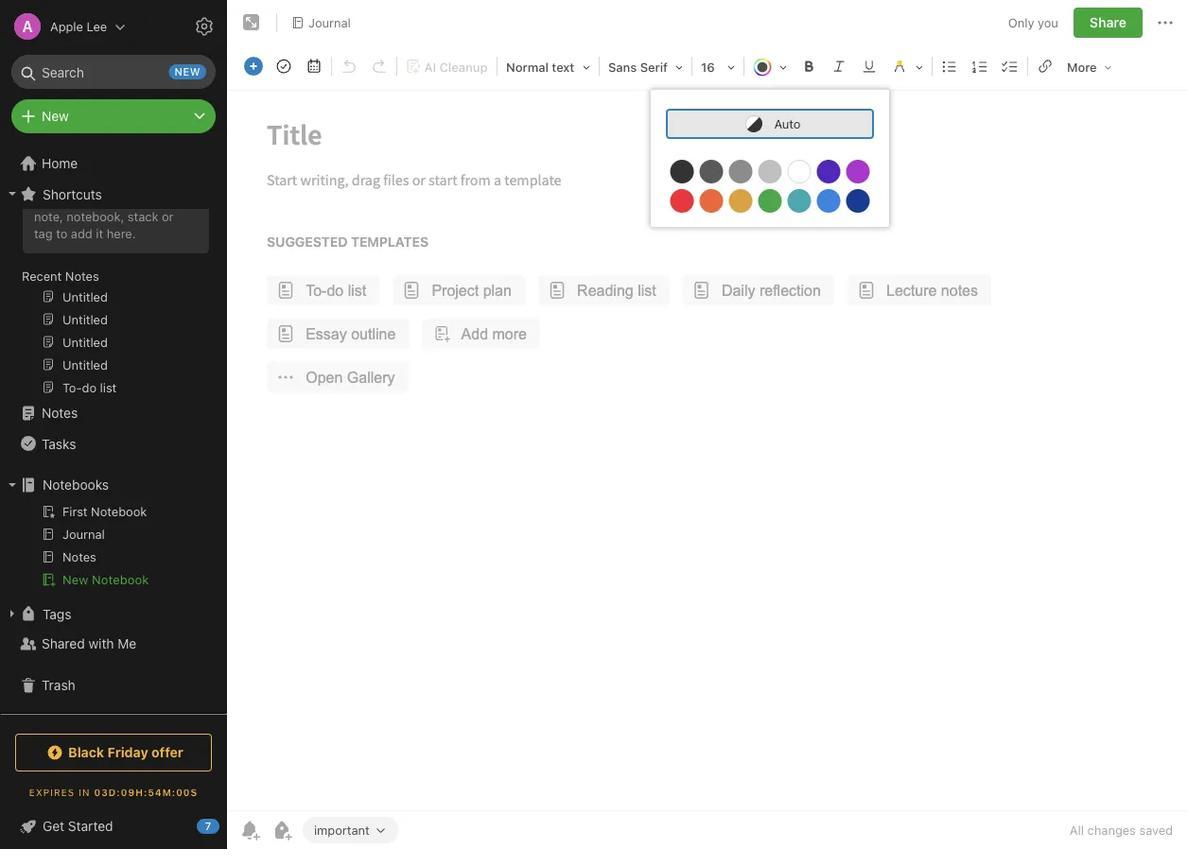 Task type: vqa. For each thing, say whether or not it's contained in the screenshot.
Main element
no



Task type: locate. For each thing, give the bounding box(es) containing it.
Font color field
[[747, 53, 794, 80]]

expires in 03d:09h:53m:59s
[[29, 787, 198, 798]]

stack
[[128, 209, 158, 223]]

new inside new popup button
[[42, 108, 69, 124]]

calendar event image
[[301, 53, 327, 79]]

note,
[[34, 209, 63, 223]]

shared with me
[[42, 636, 136, 652]]

sans serif
[[608, 60, 668, 74]]

underline image
[[856, 53, 883, 79]]

only you
[[1009, 15, 1059, 30]]

More field
[[1061, 53, 1119, 80]]

lee
[[87, 19, 107, 34]]

trash link
[[0, 671, 219, 701]]

Insert field
[[239, 53, 268, 79]]

it
[[96, 226, 103, 240]]

notebooks link
[[0, 470, 219, 501]]

0 vertical spatial notes
[[65, 269, 99, 283]]

journal
[[308, 15, 351, 29]]

click
[[34, 192, 62, 206]]

new up home
[[42, 108, 69, 124]]

a
[[149, 192, 155, 206]]

black friday offer button
[[15, 734, 212, 772]]

normal text
[[506, 60, 575, 74]]

new notebook group
[[0, 501, 219, 599]]

Search text field
[[25, 55, 203, 89]]

shared with me link
[[0, 629, 219, 660]]

...
[[88, 192, 100, 206]]

notes
[[65, 269, 99, 283], [42, 405, 78, 421]]

expand note image
[[240, 11, 263, 34]]

note window element
[[227, 0, 1189, 850]]

me
[[118, 636, 136, 652]]

Font size field
[[695, 53, 742, 80]]

new inside the new notebook button
[[62, 573, 88, 587]]

bulleted list image
[[937, 53, 963, 79]]

saved
[[1140, 824, 1173, 838]]

settings image
[[193, 15, 216, 38]]

group
[[0, 152, 219, 406]]

share button
[[1074, 8, 1143, 38]]

1 vertical spatial notes
[[42, 405, 78, 421]]

tree containing home
[[0, 122, 227, 713]]

important button
[[303, 818, 399, 844]]

recent notes
[[22, 269, 99, 283]]

tree
[[0, 122, 227, 713]]

Heading level field
[[500, 53, 597, 80]]

new up tags
[[62, 573, 88, 587]]

offer
[[152, 745, 183, 761]]

new button
[[11, 99, 216, 133]]

shared
[[42, 636, 85, 652]]

03d:09h:53m:59s
[[94, 787, 198, 798]]

group containing add your first shortcut
[[0, 152, 219, 406]]

tasks button
[[0, 429, 219, 459]]

tags
[[43, 606, 71, 622]]

all changes saved
[[1070, 824, 1173, 838]]

Help and Learning task checklist field
[[0, 812, 227, 842]]

expand tags image
[[5, 607, 20, 622]]

home link
[[0, 149, 227, 179]]

changes
[[1088, 824, 1136, 838]]

notes link
[[0, 398, 219, 429]]

here.
[[107, 226, 136, 240]]

0 vertical spatial new
[[42, 108, 69, 124]]

new notebook
[[62, 573, 149, 587]]

auto button
[[666, 109, 874, 139]]

task image
[[271, 53, 297, 79]]

first
[[90, 170, 114, 185]]

expires
[[29, 787, 75, 798]]

share
[[1090, 15, 1127, 30]]

new
[[42, 108, 69, 124], [62, 573, 88, 587]]

1 vertical spatial new
[[62, 573, 88, 587]]

the
[[66, 192, 84, 206]]

shortcut
[[117, 170, 167, 185]]

on
[[131, 192, 145, 206]]

More actions field
[[1154, 8, 1177, 38]]

more
[[1067, 60, 1097, 74]]

add
[[71, 226, 93, 240]]

notes up the 'tasks'
[[42, 405, 78, 421]]

you
[[1038, 15, 1059, 30]]

tags button
[[0, 599, 219, 629]]

click the ...
[[34, 192, 100, 206]]

friday
[[107, 745, 148, 761]]

notes right recent
[[65, 269, 99, 283]]

with
[[88, 636, 114, 652]]



Task type: describe. For each thing, give the bounding box(es) containing it.
only
[[1009, 15, 1035, 30]]

bold image
[[796, 53, 822, 79]]

notebooks
[[43, 477, 109, 493]]

16
[[701, 60, 715, 74]]

new for new notebook
[[62, 573, 88, 587]]

normal
[[506, 60, 549, 74]]

started
[[68, 819, 113, 835]]

Note Editor text field
[[227, 91, 1189, 811]]

in
[[79, 787, 90, 798]]

expand notebooks image
[[5, 478, 20, 493]]

new for new
[[42, 108, 69, 124]]

get
[[43, 819, 64, 835]]

add a reminder image
[[238, 819, 261, 842]]

tag
[[34, 226, 53, 240]]

or
[[162, 209, 174, 223]]

more actions image
[[1154, 11, 1177, 34]]

important
[[314, 823, 370, 838]]

get started
[[43, 819, 113, 835]]

apple
[[50, 19, 83, 34]]

7
[[205, 821, 211, 833]]

home
[[42, 156, 78, 171]]

apple lee
[[50, 19, 107, 34]]

numbered list image
[[967, 53, 994, 79]]

italic image
[[826, 53, 853, 79]]

shortcuts
[[43, 186, 102, 202]]

your
[[61, 170, 87, 185]]

Highlight field
[[885, 53, 930, 80]]

auto
[[775, 117, 801, 131]]

notebook
[[92, 573, 149, 587]]

black friday offer
[[68, 745, 183, 761]]

add your first shortcut
[[34, 170, 167, 185]]

click to collapse image
[[220, 815, 234, 837]]

add tag image
[[271, 819, 293, 842]]

icon
[[104, 192, 128, 206]]

important Tag actions field
[[370, 824, 388, 837]]

tasks
[[42, 436, 76, 452]]

notebook,
[[67, 209, 124, 223]]

black
[[68, 745, 104, 761]]

icon on a note, notebook, stack or tag to add it here.
[[34, 192, 174, 240]]

sans
[[608, 60, 637, 74]]

all
[[1070, 824, 1084, 838]]

new
[[175, 66, 201, 78]]

trash
[[42, 678, 75, 694]]

journal button
[[285, 9, 358, 36]]

Add tag field
[[404, 823, 546, 839]]

new notebook button
[[0, 569, 219, 591]]

to
[[56, 226, 67, 240]]

new search field
[[25, 55, 206, 89]]

shortcuts button
[[0, 179, 219, 209]]

Account field
[[0, 8, 126, 45]]

Font family field
[[602, 53, 690, 80]]

recent
[[22, 269, 62, 283]]

add
[[34, 170, 57, 185]]

insert link image
[[1032, 53, 1059, 79]]

serif
[[640, 60, 668, 74]]

checklist image
[[997, 53, 1024, 79]]

text
[[552, 60, 575, 74]]



